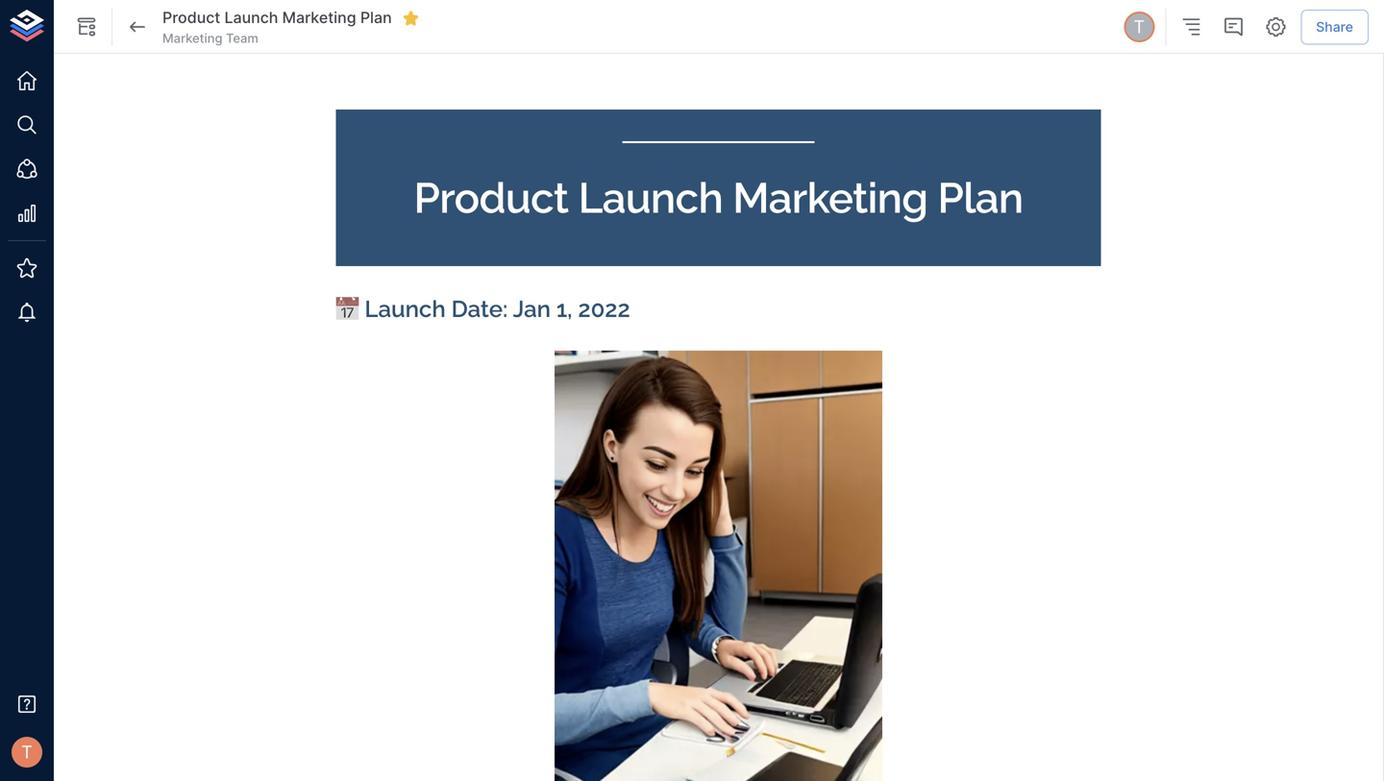 Task type: vqa. For each thing, say whether or not it's contained in the screenshot.
the bottommost T button
yes



Task type: describe. For each thing, give the bounding box(es) containing it.
1 horizontal spatial t button
[[1121, 9, 1158, 45]]

📅
[[336, 295, 359, 322]]

settings image
[[1265, 15, 1288, 38]]

share
[[1316, 19, 1354, 35]]

1,
[[557, 295, 573, 322]]

share button
[[1301, 9, 1369, 44]]

show wiki image
[[75, 15, 98, 38]]

2 vertical spatial marketing
[[733, 173, 928, 223]]

marketing team
[[162, 31, 259, 46]]

go back image
[[126, 15, 149, 38]]

jan
[[513, 295, 551, 322]]

2022
[[578, 295, 630, 322]]

1 horizontal spatial marketing
[[282, 8, 356, 27]]

1 vertical spatial product
[[414, 173, 569, 223]]

1 vertical spatial launch
[[578, 173, 723, 223]]

1 vertical spatial plan
[[938, 173, 1023, 223]]

table of contents image
[[1180, 15, 1203, 38]]

remove favorite image
[[403, 10, 420, 27]]



Task type: locate. For each thing, give the bounding box(es) containing it.
t
[[1134, 16, 1145, 37], [21, 742, 33, 763]]

plan
[[360, 8, 392, 27], [938, 173, 1023, 223]]

2 horizontal spatial launch
[[578, 173, 723, 223]]

0 horizontal spatial t button
[[6, 732, 48, 774]]

0 vertical spatial product launch marketing plan
[[162, 8, 392, 27]]

launch
[[224, 8, 278, 27], [578, 173, 723, 223], [365, 295, 446, 322]]

0 horizontal spatial product launch marketing plan
[[162, 8, 392, 27]]

0 horizontal spatial marketing
[[162, 31, 223, 46]]

comments image
[[1222, 15, 1245, 38]]

0 vertical spatial plan
[[360, 8, 392, 27]]

0 vertical spatial marketing
[[282, 8, 356, 27]]

1 vertical spatial product launch marketing plan
[[414, 173, 1023, 223]]

t button
[[1121, 9, 1158, 45], [6, 732, 48, 774]]

date:
[[451, 295, 508, 322]]

1 horizontal spatial product
[[414, 173, 569, 223]]

1 vertical spatial t button
[[6, 732, 48, 774]]

1 horizontal spatial launch
[[365, 295, 446, 322]]

0 horizontal spatial t
[[21, 742, 33, 763]]

1 horizontal spatial t
[[1134, 16, 1145, 37]]

team
[[226, 31, 259, 46]]

0 vertical spatial launch
[[224, 8, 278, 27]]

product
[[162, 8, 220, 27], [414, 173, 569, 223]]

0 horizontal spatial launch
[[224, 8, 278, 27]]

0 vertical spatial t
[[1134, 16, 1145, 37]]

2 vertical spatial launch
[[365, 295, 446, 322]]

0 vertical spatial t button
[[1121, 9, 1158, 45]]

product launch marketing plan
[[162, 8, 392, 27], [414, 173, 1023, 223]]

1 vertical spatial t
[[21, 742, 33, 763]]

2 horizontal spatial marketing
[[733, 173, 928, 223]]

1 horizontal spatial product launch marketing plan
[[414, 173, 1023, 223]]

1 horizontal spatial plan
[[938, 173, 1023, 223]]

marketing
[[282, 8, 356, 27], [162, 31, 223, 46], [733, 173, 928, 223]]

marketing team link
[[162, 30, 259, 47]]

1 vertical spatial marketing
[[162, 31, 223, 46]]

📅 launch date: jan 1, 2022
[[336, 295, 630, 322]]

0 horizontal spatial product
[[162, 8, 220, 27]]

0 vertical spatial product
[[162, 8, 220, 27]]

0 horizontal spatial plan
[[360, 8, 392, 27]]



